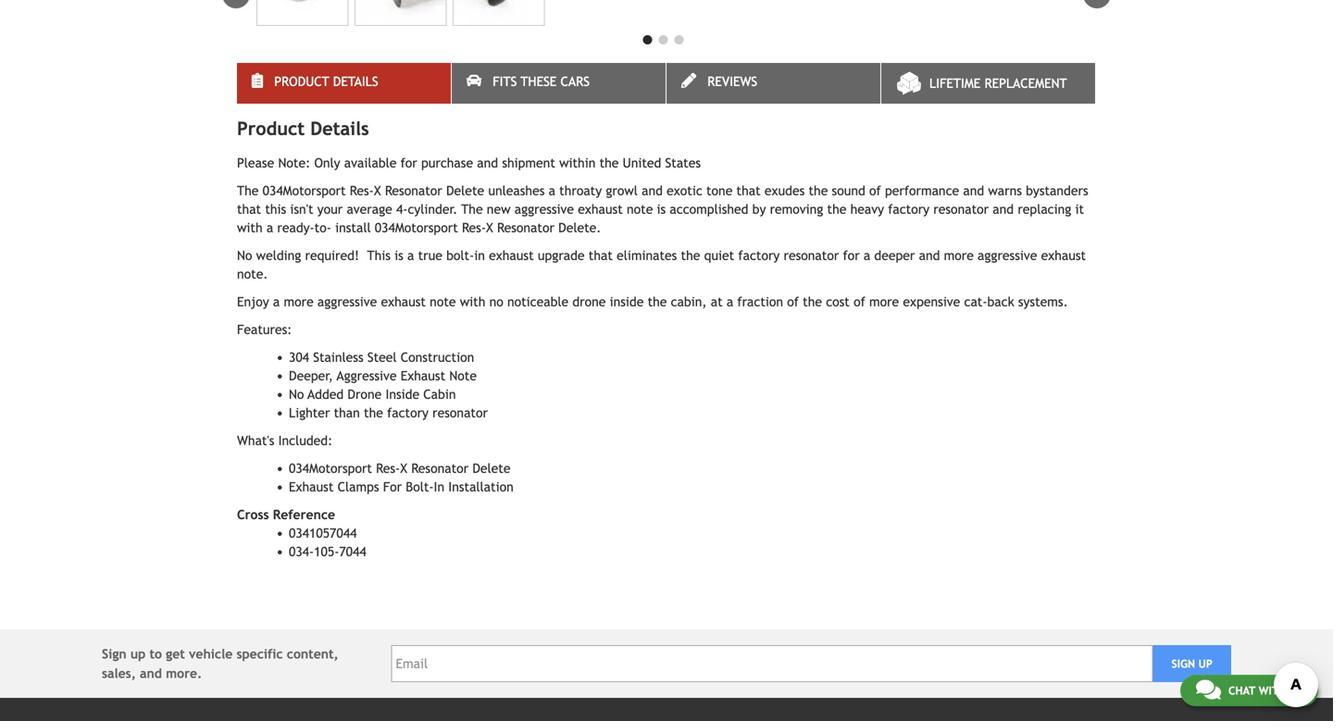 Task type: describe. For each thing, give the bounding box(es) containing it.
bolt-
[[447, 248, 474, 263]]

exhaust right the "in"
[[489, 248, 534, 263]]

isn't
[[290, 202, 314, 217]]

1 es#3426672 - 034-105-7044 - 034motorsport res-x resonator delete  - unleashes a throaty growl and exotic tone that exudes the sound of
performance - deletes front-most resonator - 034motorsport - audi image from the left
[[257, 0, 349, 26]]

please note: only available for purchase and shipment within the united states
[[237, 156, 705, 171]]

heavy
[[851, 202, 885, 217]]

that inside "no welding required!  this is a true bolt-in exhaust upgrade that eliminates the quiet factory resonator for a deeper and more aggressive exhaust note."
[[589, 248, 613, 263]]

replacement
[[985, 76, 1068, 91]]

replacing
[[1018, 202, 1072, 217]]

delete unleashes
[[446, 184, 545, 198]]

105-
[[314, 545, 339, 560]]

within
[[560, 156, 596, 171]]

3 es#3426672 - 034-105-7044 - 034motorsport res-x resonator delete  - unleashes a throaty growl and exotic tone that exudes the sound of
performance - deletes front-most resonator - 034motorsport - audi image from the left
[[453, 0, 545, 26]]

a right at
[[727, 295, 734, 310]]

0 horizontal spatial aggressive
[[318, 295, 377, 310]]

resonator inside 034motorsport res-x resonator delete exhaust clamps for bolt-in installation
[[411, 461, 469, 476]]

fraction
[[738, 295, 784, 310]]

exhaust down it
[[1042, 248, 1087, 263]]

fits
[[493, 74, 517, 89]]

deeper
[[875, 248, 915, 263]]

note: only
[[278, 156, 340, 171]]

exotic
[[667, 184, 703, 198]]

purchase
[[421, 156, 473, 171]]

1 vertical spatial resonator
[[497, 221, 555, 235]]

these
[[521, 74, 557, 89]]

features: 304 stainless steel construction deeper, aggressive exhaust note no added drone inside cabin lighter than the factory resonator
[[237, 322, 492, 421]]

available
[[344, 156, 397, 171]]

sign up to get vehicle specific content, sales, and more.
[[102, 647, 339, 681]]

0 vertical spatial 034motorsport
[[263, 184, 346, 198]]

more for enjoy a more aggressive exhaust note with no noticeable drone inside the cabin, at a fraction of the cost of more expensive cat-back systems.
[[870, 295, 900, 310]]

aggressive
[[337, 369, 397, 384]]

removing
[[770, 202, 824, 217]]

is inside "the 034motorsport res-x resonator delete unleashes a throaty growl and exotic tone that exudes the sound of performance and warns bystanders that this isn't your average 4-cylinder. the new aggressive exhaust note is accomplished by removing the heavy factory resonator and replacing it with a ready-to- install 034motorsport res-x resonator delete."
[[657, 202, 666, 217]]

cylinder.
[[408, 202, 458, 217]]

construction
[[401, 350, 474, 365]]

systems.
[[1019, 295, 1069, 310]]

the inside "no welding required!  this is a true bolt-in exhaust upgrade that eliminates the quiet factory resonator for a deeper and more aggressive exhaust note."
[[681, 248, 701, 263]]

at
[[711, 295, 723, 310]]

install
[[335, 221, 371, 235]]

0 vertical spatial for
[[401, 156, 417, 171]]

chat with us link
[[1181, 675, 1319, 707]]

exudes
[[765, 184, 805, 198]]

aggressive inside "the 034motorsport res-x resonator delete unleashes a throaty growl and exotic tone that exudes the sound of performance and warns bystanders that this isn't your average 4-cylinder. the new aggressive exhaust note is accomplished by removing the heavy factory resonator and replacing it with a ready-to- install 034motorsport res-x resonator delete."
[[515, 202, 574, 217]]

upgrade
[[538, 248, 585, 263]]

resonator inside "the 034motorsport res-x resonator delete unleashes a throaty growl and exotic tone that exudes the sound of performance and warns bystanders that this isn't your average 4-cylinder. the new aggressive exhaust note is accomplished by removing the heavy factory resonator and replacing it with a ready-to- install 034motorsport res-x resonator delete."
[[934, 202, 989, 217]]

delete
[[473, 461, 511, 476]]

get
[[166, 647, 185, 662]]

vehicle
[[189, 647, 233, 662]]

this
[[265, 202, 286, 217]]

drone
[[348, 387, 382, 402]]

stainless
[[313, 350, 364, 365]]

and inside sign up to get vehicle specific content, sales, and more.
[[140, 667, 162, 681]]

clamps
[[338, 480, 379, 495]]

034motorsport inside 034motorsport res-x resonator delete exhaust clamps for bolt-in installation
[[289, 461, 372, 476]]

performance
[[885, 184, 960, 198]]

chat with us
[[1229, 684, 1303, 697]]

than
[[334, 406, 360, 421]]

included:
[[278, 434, 333, 448]]

x inside 034motorsport res-x resonator delete exhaust clamps for bolt-in installation
[[400, 461, 408, 476]]

1 vertical spatial that
[[237, 202, 261, 217]]

cars
[[561, 74, 590, 89]]

0 vertical spatial product details
[[274, 74, 378, 89]]

and down united at the top left of the page
[[642, 184, 663, 198]]

for
[[383, 480, 402, 495]]

bystanders
[[1026, 184, 1089, 198]]

added
[[308, 387, 344, 402]]

exhaust inside "the 034motorsport res-x resonator delete unleashes a throaty growl and exotic tone that exudes the sound of performance and warns bystanders that this isn't your average 4-cylinder. the new aggressive exhaust note is accomplished by removing the heavy factory resonator and replacing it with a ready-to- install 034motorsport res-x resonator delete."
[[578, 202, 623, 217]]

enjoy a more aggressive exhaust note with no noticeable drone inside the cabin, at a fraction of the cost of more expensive cat-back systems.
[[237, 295, 1072, 310]]

of for performance
[[870, 184, 882, 198]]

comments image
[[1197, 679, 1222, 701]]

note
[[450, 369, 477, 384]]

welding
[[256, 248, 301, 263]]

the up removing on the right top of page
[[809, 184, 828, 198]]

reference
[[273, 508, 335, 523]]

inside
[[610, 295, 644, 310]]

exhaust inside 034motorsport res-x resonator delete exhaust clamps for bolt-in installation
[[289, 480, 334, 495]]

Email email field
[[391, 646, 1153, 683]]

4-
[[396, 202, 408, 217]]

inside
[[386, 387, 420, 402]]

to-
[[315, 221, 331, 235]]

7044
[[339, 545, 367, 560]]

no inside "no welding required!  this is a true bolt-in exhaust upgrade that eliminates the quiet factory resonator for a deeper and more aggressive exhaust note."
[[237, 248, 252, 263]]

1 vertical spatial product
[[237, 118, 305, 140]]

enjoy
[[237, 295, 269, 310]]

with inside "the 034motorsport res-x resonator delete unleashes a throaty growl and exotic tone that exudes the sound of performance and warns bystanders that this isn't your average 4-cylinder. the new aggressive exhaust note is accomplished by removing the heavy factory resonator and replacing it with a ready-to- install 034motorsport res-x resonator delete."
[[237, 221, 263, 235]]

tone
[[707, 184, 733, 198]]

required!
[[305, 248, 359, 263]]

more for no welding required!  this is a true bolt-in exhaust upgrade that eliminates the quiet factory resonator for a deeper and more aggressive exhaust note.
[[944, 248, 974, 263]]

cabin,
[[671, 295, 707, 310]]

no inside 'features: 304 stainless steel construction deeper, aggressive exhaust note no added drone inside cabin lighter than the factory resonator'
[[289, 387, 304, 402]]

a down this
[[267, 221, 273, 235]]

lifetime replacement link
[[882, 63, 1096, 104]]

reviews link
[[667, 63, 881, 104]]

no
[[490, 295, 504, 310]]

1 vertical spatial details
[[310, 118, 369, 140]]

the right inside
[[648, 295, 667, 310]]

034motorsport res-x resonator delete exhaust clamps for bolt-in installation
[[289, 461, 518, 495]]

up for sign up
[[1199, 658, 1213, 671]]

1 vertical spatial product details
[[237, 118, 369, 140]]

united
[[623, 156, 662, 171]]

sign for sign up to get vehicle specific content, sales, and more.
[[102, 647, 127, 662]]

delete.
[[559, 221, 602, 235]]

to
[[150, 647, 162, 662]]

expensive
[[903, 295, 961, 310]]

1 vertical spatial 034motorsport
[[375, 221, 458, 235]]

lighter
[[289, 406, 330, 421]]

0341057044
[[289, 526, 357, 541]]

states
[[666, 156, 701, 171]]

0 horizontal spatial note
[[430, 295, 456, 310]]

more.
[[166, 667, 202, 681]]



Task type: vqa. For each thing, say whether or not it's contained in the screenshot.
the top "034Motorsport"
yes



Task type: locate. For each thing, give the bounding box(es) containing it.
details
[[333, 74, 378, 89], [310, 118, 369, 140]]

aggressive up delete. on the left of page
[[515, 202, 574, 217]]

steel
[[368, 350, 397, 365]]

what's included:
[[237, 434, 337, 448]]

cat-
[[965, 295, 988, 310]]

0 vertical spatial exhaust
[[401, 369, 446, 384]]

1 vertical spatial for
[[843, 248, 860, 263]]

1 horizontal spatial that
[[589, 248, 613, 263]]

in
[[474, 248, 485, 263]]

0 horizontal spatial is
[[395, 248, 404, 263]]

up up comments 'image'
[[1199, 658, 1213, 671]]

1 vertical spatial x
[[486, 221, 493, 235]]

the inside 'features: 304 stainless steel construction deeper, aggressive exhaust note no added drone inside cabin lighter than the factory resonator'
[[364, 406, 383, 421]]

note inside "the 034motorsport res-x resonator delete unleashes a throaty growl and exotic tone that exudes the sound of performance and warns bystanders that this isn't your average 4-cylinder. the new aggressive exhaust note is accomplished by removing the heavy factory resonator and replacing it with a ready-to- install 034motorsport res-x resonator delete."
[[627, 202, 653, 217]]

aggressive
[[515, 202, 574, 217], [978, 248, 1038, 263], [318, 295, 377, 310]]

the down sound
[[828, 202, 847, 217]]

accomplished
[[670, 202, 749, 217]]

and up delete unleashes
[[477, 156, 498, 171]]

0 horizontal spatial with
[[237, 221, 263, 235]]

chat
[[1229, 684, 1256, 697]]

1 vertical spatial res-
[[462, 221, 486, 235]]

factory inside 'features: 304 stainless steel construction deeper, aggressive exhaust note no added drone inside cabin lighter than the factory resonator'
[[387, 406, 429, 421]]

cabin
[[424, 387, 456, 402]]

sign up chat with us link
[[1172, 658, 1196, 671]]

sign for sign up
[[1172, 658, 1196, 671]]

resonator inside "no welding required!  this is a true bolt-in exhaust upgrade that eliminates the quiet factory resonator for a deeper and more aggressive exhaust note."
[[784, 248, 839, 263]]

x up for on the left bottom of page
[[400, 461, 408, 476]]

1 horizontal spatial sign
[[1172, 658, 1196, 671]]

304
[[289, 350, 309, 365]]

reviews
[[708, 74, 758, 89]]

2 horizontal spatial that
[[737, 184, 761, 198]]

0 vertical spatial that
[[737, 184, 761, 198]]

fits these cars link
[[452, 63, 666, 104]]

res- inside 034motorsport res-x resonator delete exhaust clamps for bolt-in installation
[[376, 461, 400, 476]]

factory down the inside
[[387, 406, 429, 421]]

and down warns
[[993, 202, 1014, 217]]

0 horizontal spatial sign
[[102, 647, 127, 662]]

the 034motorsport res-x resonator delete unleashes a throaty growl and exotic tone that exudes the sound of performance and warns bystanders that this isn't your average 4-cylinder. the new aggressive exhaust note is accomplished by removing the heavy factory resonator and replacing it with a ready-to- install 034motorsport res-x resonator delete.
[[237, 184, 1089, 235]]

2 vertical spatial res-
[[376, 461, 400, 476]]

resonator down cabin
[[433, 406, 488, 421]]

1 vertical spatial note
[[430, 295, 456, 310]]

0 horizontal spatial that
[[237, 202, 261, 217]]

resonator
[[934, 202, 989, 217], [784, 248, 839, 263], [433, 406, 488, 421]]

resonator
[[385, 184, 442, 198], [497, 221, 555, 235], [411, 461, 469, 476]]

x up average at the top left of page
[[374, 184, 381, 198]]

more inside "no welding required!  this is a true bolt-in exhaust upgrade that eliminates the quiet factory resonator for a deeper and more aggressive exhaust note."
[[944, 248, 974, 263]]

2 vertical spatial with
[[1259, 684, 1287, 697]]

the down drone on the bottom
[[364, 406, 383, 421]]

1 horizontal spatial is
[[657, 202, 666, 217]]

resonator up 4-
[[385, 184, 442, 198]]

more up cat-
[[944, 248, 974, 263]]

factory inside "the 034motorsport res-x resonator delete unleashes a throaty growl and exotic tone that exudes the sound of performance and warns bystanders that this isn't your average 4-cylinder. the new aggressive exhaust note is accomplished by removing the heavy factory resonator and replacing it with a ready-to- install 034motorsport res-x resonator delete."
[[888, 202, 930, 217]]

is left 'true'
[[395, 248, 404, 263]]

lifetime
[[930, 76, 981, 91]]

cross reference 0341057044 034-105-7044
[[237, 508, 367, 560]]

resonator down "new"
[[497, 221, 555, 235]]

factory
[[888, 202, 930, 217], [739, 248, 780, 263], [387, 406, 429, 421]]

new
[[487, 202, 511, 217]]

aggressive up 'back' in the right of the page
[[978, 248, 1038, 263]]

more right cost
[[870, 295, 900, 310]]

1 vertical spatial resonator
[[784, 248, 839, 263]]

0 vertical spatial resonator
[[385, 184, 442, 198]]

res- up for on the left bottom of page
[[376, 461, 400, 476]]

0 horizontal spatial of
[[787, 295, 799, 310]]

2 vertical spatial that
[[589, 248, 613, 263]]

1 horizontal spatial exhaust
[[401, 369, 446, 384]]

quiet
[[704, 248, 735, 263]]

034-
[[289, 545, 314, 560]]

sign inside sign up to get vehicle specific content, sales, and more.
[[102, 647, 127, 662]]

what's
[[237, 434, 275, 448]]

034motorsport down 4-
[[375, 221, 458, 235]]

0 vertical spatial x
[[374, 184, 381, 198]]

and left warns
[[964, 184, 985, 198]]

a left deeper
[[864, 248, 871, 263]]

0 horizontal spatial up
[[130, 647, 146, 662]]

a left 'true'
[[408, 248, 414, 263]]

a left throaty
[[549, 184, 556, 198]]

and down to
[[140, 667, 162, 681]]

0 vertical spatial resonator
[[934, 202, 989, 217]]

0 horizontal spatial resonator
[[433, 406, 488, 421]]

resonator down removing on the right top of page
[[784, 248, 839, 263]]

please
[[237, 156, 274, 171]]

2 horizontal spatial aggressive
[[978, 248, 1038, 263]]

installation
[[449, 480, 514, 495]]

up inside sign up to get vehicle specific content, sales, and more.
[[130, 647, 146, 662]]

0 horizontal spatial more
[[284, 295, 314, 310]]

bolt-
[[406, 480, 434, 495]]

factory inside "no welding required!  this is a true bolt-in exhaust upgrade that eliminates the quiet factory resonator for a deeper and more aggressive exhaust note."
[[739, 248, 780, 263]]

true
[[418, 248, 443, 263]]

0 horizontal spatial for
[[401, 156, 417, 171]]

2 vertical spatial 034motorsport
[[289, 461, 372, 476]]

2 horizontal spatial factory
[[888, 202, 930, 217]]

with up welding
[[237, 221, 263, 235]]

1 horizontal spatial no
[[289, 387, 304, 402]]

and right deeper
[[919, 248, 940, 263]]

for inside "no welding required!  this is a true bolt-in exhaust upgrade that eliminates the quiet factory resonator for a deeper and more aggressive exhaust note."
[[843, 248, 860, 263]]

1 vertical spatial aggressive
[[978, 248, 1038, 263]]

1 horizontal spatial for
[[843, 248, 860, 263]]

034motorsport up clamps
[[289, 461, 372, 476]]

1 vertical spatial no
[[289, 387, 304, 402]]

of for the
[[787, 295, 799, 310]]

the up growl
[[600, 156, 619, 171]]

0 vertical spatial the
[[237, 184, 259, 198]]

0 vertical spatial is
[[657, 202, 666, 217]]

1 horizontal spatial es#3426672 - 034-105-7044 - 034motorsport res-x resonator delete  - unleashes a throaty growl and exotic tone that exudes the sound of
performance - deletes front-most resonator - 034motorsport - audi image
[[355, 0, 447, 26]]

deeper,
[[289, 369, 333, 384]]

note down 'true'
[[430, 295, 456, 310]]

0 vertical spatial res-
[[350, 184, 374, 198]]

product details link
[[237, 63, 451, 104]]

2 horizontal spatial with
[[1259, 684, 1287, 697]]

0 vertical spatial product
[[274, 74, 329, 89]]

cross
[[237, 508, 269, 523]]

by
[[753, 202, 766, 217]]

details up available
[[333, 74, 378, 89]]

1 horizontal spatial x
[[400, 461, 408, 476]]

es#3426672 - 034-105-7044 - 034motorsport res-x resonator delete  - unleashes a throaty growl and exotic tone that exudes the sound of
performance - deletes front-most resonator - 034motorsport - audi image
[[257, 0, 349, 26], [355, 0, 447, 26], [453, 0, 545, 26]]

0 horizontal spatial exhaust
[[289, 480, 334, 495]]

2 vertical spatial x
[[400, 461, 408, 476]]

of inside "the 034motorsport res-x resonator delete unleashes a throaty growl and exotic tone that exudes the sound of performance and warns bystanders that this isn't your average 4-cylinder. the new aggressive exhaust note is accomplished by removing the heavy factory resonator and replacing it with a ready-to- install 034motorsport res-x resonator delete."
[[870, 184, 882, 198]]

exhaust inside 'features: 304 stainless steel construction deeper, aggressive exhaust note no added drone inside cabin lighter than the factory resonator'
[[401, 369, 446, 384]]

sound
[[832, 184, 866, 198]]

up for sign up to get vehicle specific content, sales, and more.
[[130, 647, 146, 662]]

2 es#3426672 - 034-105-7044 - 034motorsport res-x resonator delete  - unleashes a throaty growl and exotic tone that exudes the sound of
performance - deletes front-most resonator - 034motorsport - audi image from the left
[[355, 0, 447, 26]]

the left cost
[[803, 295, 822, 310]]

shipment
[[502, 156, 556, 171]]

0 horizontal spatial res-
[[350, 184, 374, 198]]

up left to
[[130, 647, 146, 662]]

0 vertical spatial details
[[333, 74, 378, 89]]

noticeable
[[508, 295, 569, 310]]

1 horizontal spatial note
[[627, 202, 653, 217]]

that down delete. on the left of page
[[589, 248, 613, 263]]

exhaust down 'true'
[[381, 295, 426, 310]]

sales,
[[102, 667, 136, 681]]

0 horizontal spatial x
[[374, 184, 381, 198]]

1 horizontal spatial aggressive
[[515, 202, 574, 217]]

0 vertical spatial note
[[627, 202, 653, 217]]

ready-
[[277, 221, 315, 235]]

up inside button
[[1199, 658, 1213, 671]]

of up heavy in the top of the page
[[870, 184, 882, 198]]

1 horizontal spatial with
[[460, 295, 486, 310]]

sign up button
[[1153, 646, 1232, 683]]

eliminates
[[617, 248, 677, 263]]

2 vertical spatial resonator
[[433, 406, 488, 421]]

aggressive inside "no welding required!  this is a true bolt-in exhaust upgrade that eliminates the quiet factory resonator for a deeper and more aggressive exhaust note."
[[978, 248, 1038, 263]]

exhaust down throaty
[[578, 202, 623, 217]]

aggressive down the required!
[[318, 295, 377, 310]]

note.
[[237, 267, 268, 282]]

1 vertical spatial factory
[[739, 248, 780, 263]]

for left deeper
[[843, 248, 860, 263]]

x down "new"
[[486, 221, 493, 235]]

1 horizontal spatial more
[[870, 295, 900, 310]]

product up the please
[[237, 118, 305, 140]]

of right cost
[[854, 295, 866, 310]]

0 vertical spatial with
[[237, 221, 263, 235]]

1 horizontal spatial resonator
[[784, 248, 839, 263]]

1 vertical spatial with
[[460, 295, 486, 310]]

content,
[[287, 647, 339, 662]]

with left no
[[460, 295, 486, 310]]

0 horizontal spatial no
[[237, 248, 252, 263]]

it
[[1076, 202, 1085, 217]]

034motorsport
[[263, 184, 346, 198], [375, 221, 458, 235], [289, 461, 372, 476]]

factory down performance
[[888, 202, 930, 217]]

0 vertical spatial aggressive
[[515, 202, 574, 217]]

in
[[434, 480, 445, 495]]

warns
[[989, 184, 1022, 198]]

2 vertical spatial aggressive
[[318, 295, 377, 310]]

0 vertical spatial no
[[237, 248, 252, 263]]

growl
[[606, 184, 638, 198]]

is left accomplished
[[657, 202, 666, 217]]

no up lighter
[[289, 387, 304, 402]]

more up the features:
[[284, 295, 314, 310]]

2 horizontal spatial more
[[944, 248, 974, 263]]

1 vertical spatial exhaust
[[289, 480, 334, 495]]

note
[[627, 202, 653, 217], [430, 295, 456, 310]]

1 vertical spatial the
[[462, 202, 483, 217]]

factory right quiet
[[739, 248, 780, 263]]

us
[[1290, 684, 1303, 697]]

for left the purchase
[[401, 156, 417, 171]]

res- up average at the top left of page
[[350, 184, 374, 198]]

resonator inside 'features: 304 stainless steel construction deeper, aggressive exhaust note no added drone inside cabin lighter than the factory resonator'
[[433, 406, 488, 421]]

sign up
[[1172, 658, 1213, 671]]

sign
[[102, 647, 127, 662], [1172, 658, 1196, 671]]

0 horizontal spatial es#3426672 - 034-105-7044 - 034motorsport res-x resonator delete  - unleashes a throaty growl and exotic tone that exudes the sound of
performance - deletes front-most resonator - 034motorsport - audi image
[[257, 0, 349, 26]]

the left quiet
[[681, 248, 701, 263]]

note down growl
[[627, 202, 653, 217]]

that up by at the right of page
[[737, 184, 761, 198]]

resonator up in
[[411, 461, 469, 476]]

res- up the "in"
[[462, 221, 486, 235]]

1 horizontal spatial res-
[[376, 461, 400, 476]]

0 vertical spatial factory
[[888, 202, 930, 217]]

drone
[[573, 295, 606, 310]]

exhaust down construction
[[401, 369, 446, 384]]

of
[[870, 184, 882, 198], [787, 295, 799, 310], [854, 295, 866, 310]]

features:
[[237, 322, 292, 337]]

2 horizontal spatial resonator
[[934, 202, 989, 217]]

exhaust up reference
[[289, 480, 334, 495]]

cost
[[826, 295, 850, 310]]

the left "new"
[[462, 202, 483, 217]]

1 horizontal spatial up
[[1199, 658, 1213, 671]]

the down the please
[[237, 184, 259, 198]]

throaty
[[560, 184, 602, 198]]

product
[[274, 74, 329, 89], [237, 118, 305, 140]]

034motorsport up isn't
[[263, 184, 346, 198]]

that left this
[[237, 202, 261, 217]]

exhaust
[[401, 369, 446, 384], [289, 480, 334, 495]]

1 horizontal spatial the
[[462, 202, 483, 217]]

lifetime replacement
[[930, 76, 1068, 91]]

and
[[477, 156, 498, 171], [642, 184, 663, 198], [964, 184, 985, 198], [993, 202, 1014, 217], [919, 248, 940, 263], [140, 667, 162, 681]]

average
[[347, 202, 392, 217]]

sign inside button
[[1172, 658, 1196, 671]]

2 horizontal spatial es#3426672 - 034-105-7044 - 034motorsport res-x resonator delete  - unleashes a throaty growl and exotic tone that exudes the sound of
performance - deletes front-most resonator - 034motorsport - audi image
[[453, 0, 545, 26]]

details down product details link
[[310, 118, 369, 140]]

2 vertical spatial factory
[[387, 406, 429, 421]]

1 horizontal spatial factory
[[739, 248, 780, 263]]

1 vertical spatial is
[[395, 248, 404, 263]]

sign up sales,
[[102, 647, 127, 662]]

0 horizontal spatial the
[[237, 184, 259, 198]]

with left us
[[1259, 684, 1287, 697]]

2 horizontal spatial res-
[[462, 221, 486, 235]]

is inside "no welding required!  this is a true bolt-in exhaust upgrade that eliminates the quiet factory resonator for a deeper and more aggressive exhaust note."
[[395, 248, 404, 263]]

resonator down performance
[[934, 202, 989, 217]]

product up note: only
[[274, 74, 329, 89]]

2 horizontal spatial of
[[870, 184, 882, 198]]

a right enjoy on the left
[[273, 295, 280, 310]]

no up the note.
[[237, 248, 252, 263]]

0 horizontal spatial factory
[[387, 406, 429, 421]]

and inside "no welding required!  this is a true bolt-in exhaust upgrade that eliminates the quiet factory resonator for a deeper and more aggressive exhaust note."
[[919, 248, 940, 263]]

2 horizontal spatial x
[[486, 221, 493, 235]]

of right fraction
[[787, 295, 799, 310]]

specific
[[237, 647, 283, 662]]

exhaust
[[578, 202, 623, 217], [489, 248, 534, 263], [1042, 248, 1087, 263], [381, 295, 426, 310]]

the
[[600, 156, 619, 171], [809, 184, 828, 198], [828, 202, 847, 217], [681, 248, 701, 263], [648, 295, 667, 310], [803, 295, 822, 310], [364, 406, 383, 421]]

2 vertical spatial resonator
[[411, 461, 469, 476]]

1 horizontal spatial of
[[854, 295, 866, 310]]



